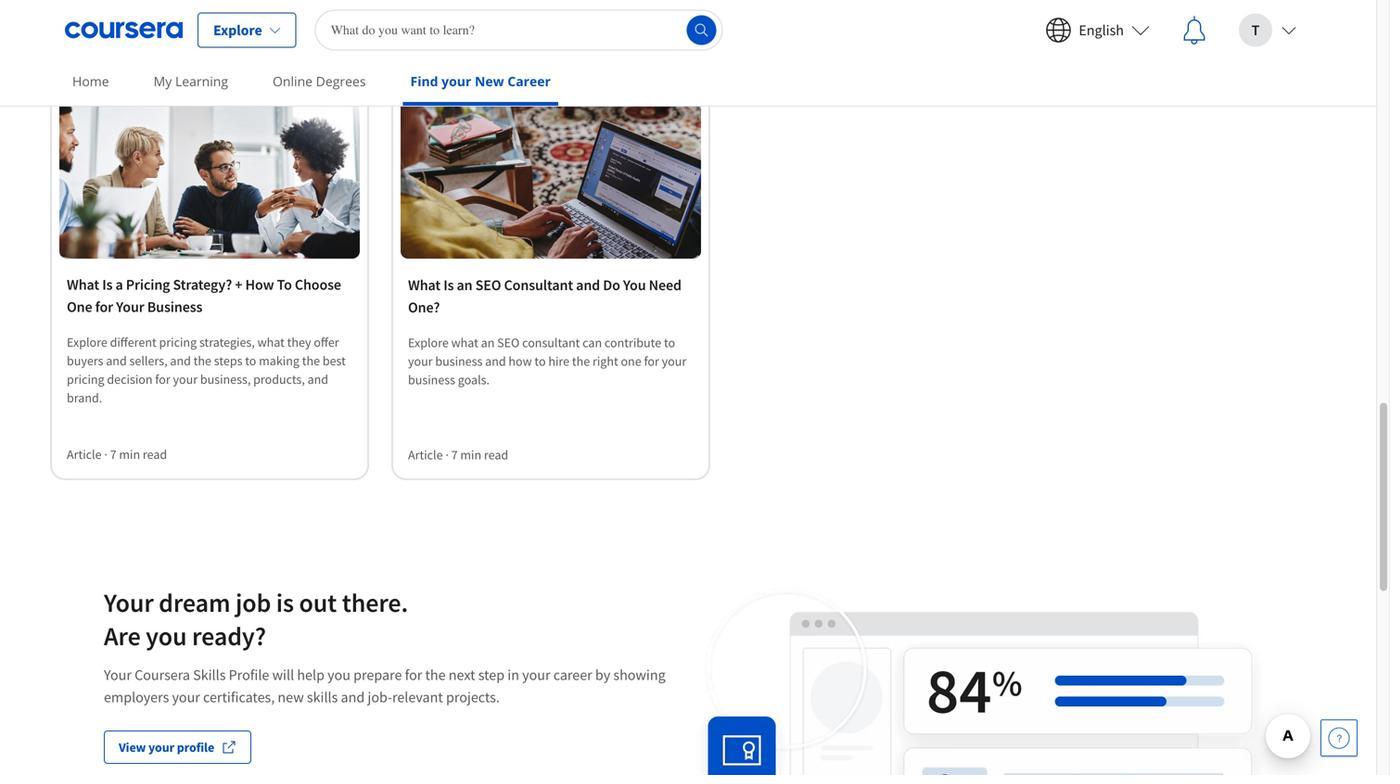 Task type: describe. For each thing, give the bounding box(es) containing it.
decision
[[107, 371, 153, 388]]

my learning link
[[146, 60, 236, 102]]

home link
[[65, 60, 117, 102]]

by
[[595, 666, 611, 685]]

your inside button
[[148, 739, 174, 756]]

and right the sellers,
[[170, 353, 191, 369]]

to
[[277, 276, 292, 294]]

skills
[[193, 666, 226, 685]]

explore button
[[198, 13, 297, 48]]

for inside what is a pricing strategy? + how to choose one for your business
[[95, 298, 113, 316]]

coursera
[[135, 666, 190, 685]]

is inside 'your dream job is out there. are you ready?'
[[276, 587, 294, 619]]

home
[[72, 72, 109, 90]]

online degrees link
[[265, 60, 373, 102]]

your inside what is a pricing strategy? + how to choose one for your business
[[116, 298, 144, 316]]

explore for explore
[[213, 21, 262, 39]]

the down "they" in the left of the page
[[302, 353, 320, 369]]

how
[[509, 353, 532, 369]]

what inside the explore different pricing strategies, what they offer buyers and sellers, and the steps to making the best pricing decision for your business, products, and brand.
[[257, 334, 285, 351]]

one?
[[408, 298, 440, 316]]

online degrees
[[273, 72, 366, 90]]

your inside the explore different pricing strategies, what they offer buyers and sellers, and the steps to making the best pricing decision for your business, products, and brand.
[[173, 371, 198, 388]]

your coursera skills profile will help you prepare for the next step in your career by showing employers your certificates, new skills and job-relevant projects.
[[104, 666, 666, 707]]

for inside your coursera skills profile will help you prepare for the next step in your career by showing employers your certificates, new skills and job-relevant projects.
[[405, 666, 422, 685]]

profile
[[177, 739, 214, 756]]

showing
[[614, 666, 666, 685]]

0 horizontal spatial out
[[92, 30, 113, 49]]

step
[[478, 666, 505, 685]]

brand.
[[67, 390, 102, 406]]

and inside your coursera skills profile will help you prepare for the next step in your career by showing employers your certificates, new skills and job-relevant projects.
[[341, 688, 365, 707]]

a
[[115, 276, 123, 294]]

· for one?
[[446, 446, 449, 463]]

what inside explore what an seo consultant can contribute to your business and how to hire the right one for your business goals.
[[451, 334, 479, 351]]

you inside your coursera skills profile will help you prepare for the next step in your career by showing employers your certificates, new skills and job-relevant projects.
[[328, 666, 351, 685]]

what is a pricing strategy? + how to choose one for your business link
[[67, 274, 353, 318]]

profile
[[229, 666, 269, 685]]

you
[[623, 276, 646, 294]]

coursera image
[[65, 15, 183, 45]]

products,
[[253, 371, 305, 388]]

career
[[508, 72, 551, 90]]

view
[[119, 739, 146, 756]]

how
[[245, 276, 274, 294]]

job-
[[368, 688, 392, 707]]

can
[[583, 334, 602, 351]]

for inside the explore different pricing strategies, what they offer buyers and sellers, and the steps to making the best pricing decision for your business, products, and brand.
[[155, 371, 170, 388]]

next
[[449, 666, 475, 685]]

view your profile
[[119, 739, 214, 756]]

what is an seo consultant and do you need one?
[[408, 276, 682, 316]]

there.
[[342, 587, 408, 619]]

figure out if this career is right for you.
[[50, 30, 287, 49]]

and up decision
[[106, 353, 127, 369]]

dream
[[159, 587, 231, 619]]

what for one?
[[408, 276, 441, 294]]

you.
[[260, 30, 287, 49]]

your down one?
[[408, 353, 433, 369]]

my learning
[[154, 72, 228, 90]]

an for what
[[481, 334, 495, 351]]

steps
[[214, 353, 243, 369]]

0 horizontal spatial pricing
[[67, 371, 104, 388]]

sellers,
[[129, 353, 168, 369]]

explore for explore what an seo consultant can contribute to your business and how to hire the right one for your business goals.
[[408, 334, 449, 351]]

the inside your coursera skills profile will help you prepare for the next step in your career by showing employers your certificates, new skills and job-relevant projects.
[[425, 666, 446, 685]]

and inside what is an seo consultant and do you need one?
[[576, 276, 600, 294]]

relevant
[[392, 688, 443, 707]]

learning
[[175, 72, 228, 90]]

find
[[410, 72, 438, 90]]

an for is
[[457, 276, 473, 294]]

consultant
[[522, 334, 580, 351]]

article · 7 min read for one?
[[408, 446, 509, 463]]

this
[[127, 30, 150, 49]]

and down best
[[308, 371, 328, 388]]

need
[[649, 276, 682, 294]]

offer
[[314, 334, 339, 351]]

graphic of the learner profile page image
[[688, 586, 1273, 776]]

hire
[[549, 353, 570, 369]]

0 horizontal spatial career
[[153, 30, 192, 49]]

choose
[[295, 276, 341, 294]]

projects.
[[446, 688, 500, 707]]

article for one
[[67, 446, 102, 463]]

best
[[323, 353, 346, 369]]

they
[[287, 334, 311, 351]]

one
[[67, 298, 92, 316]]

prepare
[[354, 666, 402, 685]]

the inside explore what an seo consultant can contribute to your business and how to hire the right one for your business goals.
[[572, 353, 590, 369]]

do
[[603, 276, 620, 294]]

seo for consultant
[[497, 334, 520, 351]]

goals.
[[458, 371, 490, 388]]

strategies,
[[199, 334, 255, 351]]

min for one?
[[460, 446, 482, 463]]

explore what an seo consultant can contribute to your business and how to hire the right one for your business goals.
[[408, 334, 687, 388]]

consultant
[[504, 276, 573, 294]]

buyers
[[67, 353, 103, 369]]

· for one
[[104, 446, 107, 463]]

read for one?
[[484, 446, 509, 463]]

employers
[[104, 688, 169, 707]]

help center image
[[1328, 727, 1351, 750]]

your for dream
[[104, 587, 154, 619]]

explore for explore different pricing strategies, what they offer buyers and sellers, and the steps to making the best pricing decision for your business, products, and brand.
[[67, 334, 107, 351]]

t button
[[1224, 0, 1312, 60]]

2 horizontal spatial to
[[664, 334, 675, 351]]

business,
[[200, 371, 251, 388]]

and inside explore what an seo consultant can contribute to your business and how to hire the right one for your business goals.
[[485, 353, 506, 369]]

out inside 'your dream job is out there. are you ready?'
[[299, 587, 337, 619]]

+
[[235, 276, 243, 294]]



Task type: vqa. For each thing, say whether or not it's contained in the screenshot.
2nd "Article" from left
yes



Task type: locate. For each thing, give the bounding box(es) containing it.
new
[[475, 72, 504, 90]]

explore down one?
[[408, 334, 449, 351]]

right up learning
[[208, 30, 237, 49]]

what for one
[[67, 276, 99, 294]]

0 horizontal spatial ·
[[104, 446, 107, 463]]

is for a
[[102, 276, 113, 294]]

your down a
[[116, 298, 144, 316]]

1 is from the left
[[102, 276, 113, 294]]

1 vertical spatial seo
[[497, 334, 520, 351]]

is up learning
[[195, 30, 205, 49]]

is left a
[[102, 276, 113, 294]]

degrees
[[316, 72, 366, 90]]

your dream job is out there. are you ready?
[[104, 587, 408, 653]]

read down goals.
[[484, 446, 509, 463]]

1 article · 7 min read from the left
[[67, 446, 167, 463]]

0 horizontal spatial is
[[102, 276, 113, 294]]

your right view
[[148, 739, 174, 756]]

the
[[194, 353, 211, 369], [302, 353, 320, 369], [572, 353, 590, 369], [425, 666, 446, 685]]

0 vertical spatial you
[[146, 620, 187, 653]]

min
[[119, 446, 140, 463], [460, 446, 482, 463]]

article · 7 min read
[[67, 446, 167, 463], [408, 446, 509, 463]]

1 vertical spatial business
[[408, 371, 455, 388]]

article
[[67, 446, 102, 463], [408, 446, 443, 463]]

0 vertical spatial your
[[116, 298, 144, 316]]

0 vertical spatial pricing
[[159, 334, 197, 351]]

is
[[102, 276, 113, 294], [444, 276, 454, 294]]

new
[[278, 688, 304, 707]]

article for one?
[[408, 446, 443, 463]]

explore inside explore what an seo consultant can contribute to your business and how to hire the right one for your business goals.
[[408, 334, 449, 351]]

career right this
[[153, 30, 192, 49]]

pricing up the sellers,
[[159, 334, 197, 351]]

1 · from the left
[[104, 446, 107, 463]]

is for an
[[444, 276, 454, 294]]

certificates,
[[203, 688, 275, 707]]

2 7 from the left
[[451, 446, 458, 463]]

0 horizontal spatial what
[[257, 334, 285, 351]]

0 horizontal spatial read
[[143, 446, 167, 463]]

your inside your coursera skills profile will help you prepare for the next step in your career by showing employers your certificates, new skills and job-relevant projects.
[[104, 666, 132, 685]]

1 vertical spatial you
[[328, 666, 351, 685]]

0 horizontal spatial min
[[119, 446, 140, 463]]

1 horizontal spatial read
[[484, 446, 509, 463]]

your right "one" on the top
[[662, 353, 687, 369]]

your inside 'your dream job is out there. are you ready?'
[[104, 587, 154, 619]]

1 horizontal spatial is
[[276, 587, 294, 619]]

my
[[154, 72, 172, 90]]

english button
[[1031, 0, 1165, 60]]

1 min from the left
[[119, 446, 140, 463]]

2 min from the left
[[460, 446, 482, 463]]

1 horizontal spatial what
[[451, 334, 479, 351]]

1 vertical spatial out
[[299, 587, 337, 619]]

is inside what is a pricing strategy? + how to choose one for your business
[[102, 276, 113, 294]]

article · 7 min read down brand.
[[67, 446, 167, 463]]

your up are
[[104, 587, 154, 619]]

for inside explore what an seo consultant can contribute to your business and how to hire the right one for your business goals.
[[644, 353, 659, 369]]

1 horizontal spatial explore
[[213, 21, 262, 39]]

2 vertical spatial your
[[104, 666, 132, 685]]

and left do
[[576, 276, 600, 294]]

business
[[147, 298, 203, 316]]

1 horizontal spatial an
[[481, 334, 495, 351]]

seo inside explore what an seo consultant can contribute to your business and how to hire the right one for your business goals.
[[497, 334, 520, 351]]

an left consultant
[[457, 276, 473, 294]]

right
[[208, 30, 237, 49], [593, 353, 618, 369]]

an
[[457, 276, 473, 294], [481, 334, 495, 351]]

0 horizontal spatial you
[[146, 620, 187, 653]]

career inside your coursera skills profile will help you prepare for the next step in your career by showing employers your certificates, new skills and job-relevant projects.
[[554, 666, 593, 685]]

what up making
[[257, 334, 285, 351]]

making
[[259, 353, 300, 369]]

business up goals.
[[435, 353, 483, 369]]

for up relevant
[[405, 666, 422, 685]]

find your new career link
[[403, 60, 558, 106]]

business left goals.
[[408, 371, 455, 388]]

article · 7 min read down goals.
[[408, 446, 509, 463]]

min down goals.
[[460, 446, 482, 463]]

seo
[[476, 276, 501, 294], [497, 334, 520, 351]]

1 horizontal spatial out
[[299, 587, 337, 619]]

what inside what is a pricing strategy? + how to choose one for your business
[[67, 276, 99, 294]]

the left steps
[[194, 353, 211, 369]]

1 read from the left
[[143, 446, 167, 463]]

explore
[[213, 21, 262, 39], [67, 334, 107, 351], [408, 334, 449, 351]]

contribute
[[605, 334, 662, 351]]

job
[[236, 587, 271, 619]]

to
[[664, 334, 675, 351], [245, 353, 256, 369], [535, 353, 546, 369]]

2 what from the left
[[408, 276, 441, 294]]

to right contribute
[[664, 334, 675, 351]]

0 vertical spatial is
[[195, 30, 205, 49]]

seo inside what is an seo consultant and do you need one?
[[476, 276, 501, 294]]

what is an seo consultant and do you need one? link
[[408, 274, 694, 318]]

your down skills
[[172, 688, 200, 707]]

min for one
[[119, 446, 140, 463]]

right inside explore what an seo consultant can contribute to your business and how to hire the right one for your business goals.
[[593, 353, 618, 369]]

out left if
[[92, 30, 113, 49]]

seo left consultant
[[476, 276, 501, 294]]

2 is from the left
[[444, 276, 454, 294]]

read
[[143, 446, 167, 463], [484, 446, 509, 463]]

1 7 from the left
[[110, 446, 117, 463]]

is right job
[[276, 587, 294, 619]]

explore inside the explore different pricing strategies, what they offer buyers and sellers, and the steps to making the best pricing decision for your business, products, and brand.
[[67, 334, 107, 351]]

1 horizontal spatial career
[[554, 666, 593, 685]]

0 vertical spatial seo
[[476, 276, 501, 294]]

t
[[1252, 21, 1260, 39]]

1 what from the left
[[257, 334, 285, 351]]

you
[[146, 620, 187, 653], [328, 666, 351, 685]]

seo up how
[[497, 334, 520, 351]]

you up coursera
[[146, 620, 187, 653]]

1 horizontal spatial 7
[[451, 446, 458, 463]]

find your new career
[[410, 72, 551, 90]]

in
[[508, 666, 519, 685]]

1 vertical spatial is
[[276, 587, 294, 619]]

0 horizontal spatial to
[[245, 353, 256, 369]]

1 horizontal spatial what
[[408, 276, 441, 294]]

0 horizontal spatial article · 7 min read
[[67, 446, 167, 463]]

what up one?
[[408, 276, 441, 294]]

out
[[92, 30, 113, 49], [299, 587, 337, 619]]

0 horizontal spatial article
[[67, 446, 102, 463]]

and left how
[[485, 353, 506, 369]]

for right "one" on the top
[[644, 353, 659, 369]]

0 vertical spatial right
[[208, 30, 237, 49]]

explore up learning
[[213, 21, 262, 39]]

figure
[[50, 30, 89, 49]]

for right one
[[95, 298, 113, 316]]

0 horizontal spatial is
[[195, 30, 205, 49]]

2 article from the left
[[408, 446, 443, 463]]

career left by
[[554, 666, 593, 685]]

to left 'hire'
[[535, 353, 546, 369]]

1 vertical spatial pricing
[[67, 371, 104, 388]]

7 for one
[[110, 446, 117, 463]]

pricing down buyers
[[67, 371, 104, 388]]

7 for one?
[[451, 446, 458, 463]]

what up goals.
[[451, 334, 479, 351]]

are
[[104, 620, 141, 653]]

help
[[297, 666, 325, 685]]

one
[[621, 353, 642, 369]]

strategy?
[[173, 276, 232, 294]]

min down decision
[[119, 446, 140, 463]]

0 horizontal spatial an
[[457, 276, 473, 294]]

None search field
[[315, 10, 723, 51]]

what inside what is an seo consultant and do you need one?
[[408, 276, 441, 294]]

0 vertical spatial career
[[153, 30, 192, 49]]

your
[[442, 72, 472, 90], [408, 353, 433, 369], [662, 353, 687, 369], [173, 371, 198, 388], [522, 666, 551, 685], [172, 688, 200, 707], [148, 739, 174, 756]]

an inside what is an seo consultant and do you need one?
[[457, 276, 473, 294]]

article · 7 min read for one
[[67, 446, 167, 463]]

out left there.
[[299, 587, 337, 619]]

skills
[[307, 688, 338, 707]]

explore different pricing strategies, what they offer buyers and sellers, and the steps to making the best pricing decision for your business, products, and brand.
[[67, 334, 346, 406]]

for down the sellers,
[[155, 371, 170, 388]]

online
[[273, 72, 313, 90]]

what
[[257, 334, 285, 351], [451, 334, 479, 351]]

your up employers
[[104, 666, 132, 685]]

read for one
[[143, 446, 167, 463]]

1 horizontal spatial to
[[535, 353, 546, 369]]

your right in
[[522, 666, 551, 685]]

What do you want to learn? text field
[[315, 10, 723, 51]]

what up one
[[67, 276, 99, 294]]

is
[[195, 30, 205, 49], [276, 587, 294, 619]]

view your profile button
[[104, 731, 251, 764]]

1 vertical spatial career
[[554, 666, 593, 685]]

to right steps
[[245, 353, 256, 369]]

what is a pricing strategy? + how to choose one for your business
[[67, 276, 341, 316]]

2 what from the left
[[451, 334, 479, 351]]

1 horizontal spatial you
[[328, 666, 351, 685]]

is left consultant
[[444, 276, 454, 294]]

an inside explore what an seo consultant can contribute to your business and how to hire the right one for your business goals.
[[481, 334, 495, 351]]

1 article from the left
[[67, 446, 102, 463]]

ready?
[[192, 620, 266, 653]]

1 vertical spatial an
[[481, 334, 495, 351]]

an up goals.
[[481, 334, 495, 351]]

the left next
[[425, 666, 446, 685]]

explore inside "dropdown button"
[[213, 21, 262, 39]]

to inside the explore different pricing strategies, what they offer buyers and sellers, and the steps to making the best pricing decision for your business, products, and brand.
[[245, 353, 256, 369]]

english
[[1079, 21, 1124, 39]]

0 horizontal spatial what
[[67, 276, 99, 294]]

·
[[104, 446, 107, 463], [446, 446, 449, 463]]

1 vertical spatial your
[[104, 587, 154, 619]]

right down can
[[593, 353, 618, 369]]

1 vertical spatial right
[[593, 353, 618, 369]]

the down can
[[572, 353, 590, 369]]

0 horizontal spatial explore
[[67, 334, 107, 351]]

0 vertical spatial business
[[435, 353, 483, 369]]

1 horizontal spatial ·
[[446, 446, 449, 463]]

is inside what is an seo consultant and do you need one?
[[444, 276, 454, 294]]

1 what from the left
[[67, 276, 99, 294]]

seo for consultant
[[476, 276, 501, 294]]

1 horizontal spatial right
[[593, 353, 618, 369]]

your inside "link"
[[442, 72, 472, 90]]

your right find
[[442, 72, 472, 90]]

what
[[67, 276, 99, 294], [408, 276, 441, 294]]

explore up buyers
[[67, 334, 107, 351]]

you up 'skills'
[[328, 666, 351, 685]]

you inside 'your dream job is out there. are you ready?'
[[146, 620, 187, 653]]

your for coursera
[[104, 666, 132, 685]]

2 article · 7 min read from the left
[[408, 446, 509, 463]]

pricing
[[159, 334, 197, 351], [67, 371, 104, 388]]

2 horizontal spatial explore
[[408, 334, 449, 351]]

2 · from the left
[[446, 446, 449, 463]]

read down decision
[[143, 446, 167, 463]]

0 horizontal spatial right
[[208, 30, 237, 49]]

will
[[272, 666, 294, 685]]

and
[[576, 276, 600, 294], [106, 353, 127, 369], [170, 353, 191, 369], [485, 353, 506, 369], [308, 371, 328, 388], [341, 688, 365, 707]]

2 read from the left
[[484, 446, 509, 463]]

1 horizontal spatial pricing
[[159, 334, 197, 351]]

different
[[110, 334, 157, 351]]

pricing
[[126, 276, 170, 294]]

your
[[116, 298, 144, 316], [104, 587, 154, 619], [104, 666, 132, 685]]

0 vertical spatial out
[[92, 30, 113, 49]]

business
[[435, 353, 483, 369], [408, 371, 455, 388]]

your left business,
[[173, 371, 198, 388]]

1 horizontal spatial article
[[408, 446, 443, 463]]

for left 'you.'
[[240, 30, 257, 49]]

0 horizontal spatial 7
[[110, 446, 117, 463]]

and left job-
[[341, 688, 365, 707]]

0 vertical spatial an
[[457, 276, 473, 294]]

1 horizontal spatial article · 7 min read
[[408, 446, 509, 463]]

1 horizontal spatial is
[[444, 276, 454, 294]]

1 horizontal spatial min
[[460, 446, 482, 463]]

if
[[116, 30, 124, 49]]



